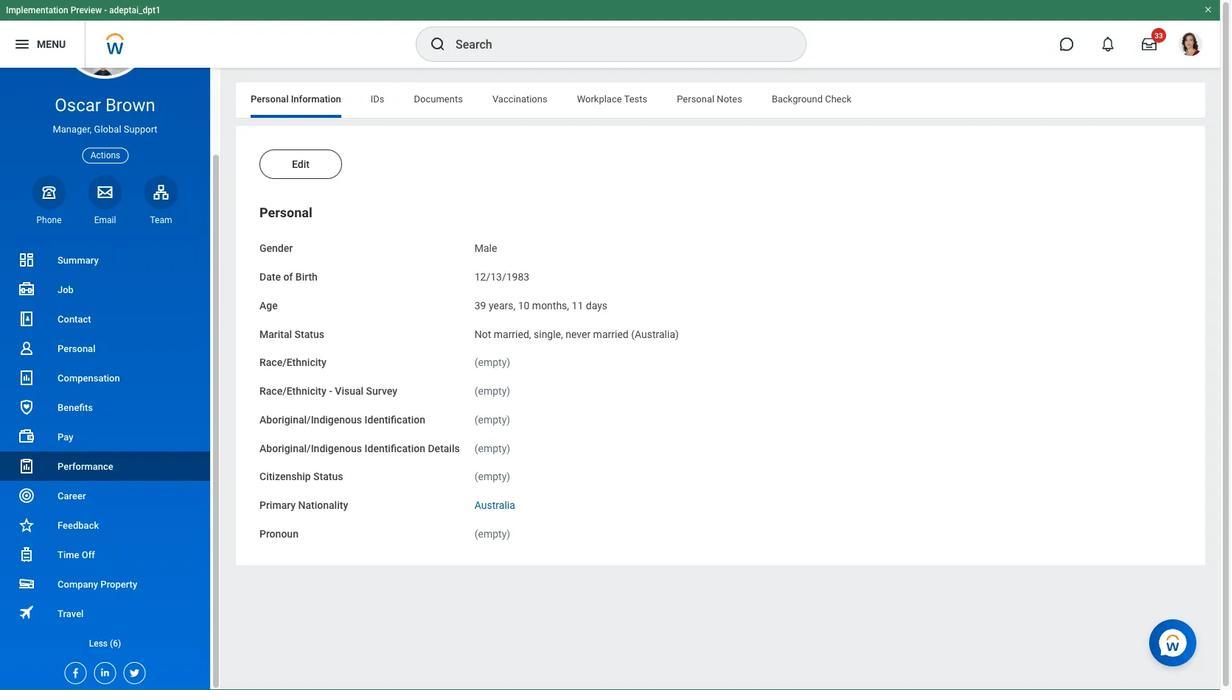Task type: describe. For each thing, give the bounding box(es) containing it.
twitter image
[[124, 664, 140, 680]]

personal for personal notes
[[677, 93, 715, 104]]

birth
[[295, 271, 318, 283]]

vaccinations
[[492, 93, 548, 104]]

tests
[[624, 93, 648, 104]]

job image
[[18, 281, 35, 299]]

10
[[518, 300, 530, 312]]

pay image
[[18, 428, 35, 446]]

feedback
[[58, 520, 99, 531]]

status for citizenship status
[[313, 471, 343, 483]]

team oscar brown element
[[144, 214, 178, 226]]

menu banner
[[0, 0, 1220, 68]]

career image
[[18, 487, 35, 505]]

personal inside navigation pane region
[[58, 343, 95, 354]]

australia link
[[475, 497, 515, 512]]

months,
[[532, 300, 569, 312]]

(australia)
[[631, 328, 679, 340]]

time off link
[[0, 540, 210, 570]]

adeptai_dpt1
[[109, 5, 161, 15]]

career link
[[0, 481, 210, 511]]

property
[[101, 579, 137, 590]]

email
[[94, 215, 116, 225]]

phone
[[36, 215, 62, 225]]

not married, single, never married (australia)
[[475, 328, 679, 340]]

travel image
[[18, 604, 35, 622]]

visual
[[335, 385, 364, 398]]

performance
[[58, 461, 113, 472]]

personal for personal information
[[251, 93, 289, 104]]

survey
[[366, 385, 397, 398]]

oscar brown
[[55, 95, 155, 116]]

33
[[1155, 31, 1163, 40]]

company property
[[58, 579, 137, 590]]

marital
[[260, 328, 292, 340]]

nationality
[[298, 500, 348, 512]]

global
[[94, 124, 121, 135]]

male
[[475, 243, 497, 255]]

aboriginal/indigenous for aboriginal/indigenous identification
[[260, 414, 362, 426]]

benefits image
[[18, 399, 35, 417]]

identification for aboriginal/indigenous identification
[[365, 414, 425, 426]]

phone oscar brown element
[[32, 214, 66, 226]]

marital status element
[[475, 319, 679, 341]]

profile logan mcneil image
[[1179, 32, 1203, 59]]

personal button
[[260, 205, 312, 221]]

inbox large image
[[1142, 37, 1157, 52]]

notifications large image
[[1101, 37, 1116, 52]]

(empty) for pronoun
[[475, 528, 510, 540]]

manager, global support
[[53, 124, 157, 135]]

(empty) for aboriginal/indigenous identification details
[[475, 443, 510, 455]]

actions
[[90, 150, 120, 161]]

- inside menu banner
[[104, 5, 107, 15]]

workplace
[[577, 93, 622, 104]]

oscar
[[55, 95, 101, 116]]

less
[[89, 639, 108, 649]]

background check
[[772, 93, 852, 104]]

date of birth element
[[475, 262, 529, 284]]

age
[[260, 300, 278, 312]]

contact image
[[18, 310, 35, 328]]

33 button
[[1133, 28, 1166, 60]]

brown
[[105, 95, 155, 116]]

11
[[572, 300, 583, 312]]

pay link
[[0, 422, 210, 452]]

travel link
[[0, 599, 210, 629]]

contact link
[[0, 304, 210, 334]]

information
[[291, 93, 341, 104]]

years,
[[489, 300, 516, 312]]

married
[[593, 328, 629, 340]]

(empty) for race/ethnicity
[[475, 357, 510, 369]]

pay
[[58, 432, 73, 443]]

gender
[[260, 243, 293, 255]]

implementation preview -   adeptai_dpt1
[[6, 5, 161, 15]]

linkedin image
[[95, 664, 111, 679]]

race/ethnicity - visual survey
[[260, 385, 397, 398]]

job
[[58, 284, 74, 295]]

married,
[[494, 328, 531, 340]]

email button
[[88, 175, 122, 226]]

aboriginal/indigenous for aboriginal/indigenous identification details
[[260, 443, 362, 455]]

check
[[825, 93, 852, 104]]

tab list containing personal information
[[236, 83, 1205, 118]]

compensation link
[[0, 363, 210, 393]]

edit
[[292, 158, 310, 170]]

summary
[[58, 255, 99, 266]]

citizenship status
[[260, 471, 343, 483]]

time
[[58, 550, 79, 561]]

feedback image
[[18, 517, 35, 535]]

benefits
[[58, 402, 93, 413]]

personal group
[[260, 204, 1182, 542]]

(empty) for race/ethnicity - visual survey
[[475, 385, 510, 398]]

search image
[[429, 35, 447, 53]]



Task type: vqa. For each thing, say whether or not it's contained in the screenshot.
Aboriginal/Indigenous corresponding to Aboriginal/Indigenous Identification
yes



Task type: locate. For each thing, give the bounding box(es) containing it.
team link
[[144, 175, 178, 226]]

marital status
[[260, 328, 324, 340]]

race/ethnicity for race/ethnicity
[[260, 357, 326, 369]]

facebook image
[[65, 664, 81, 680]]

2 identification from the top
[[365, 443, 425, 455]]

company property image
[[18, 576, 35, 594]]

1 race/ethnicity from the top
[[260, 357, 326, 369]]

0 vertical spatial aboriginal/indigenous
[[260, 414, 362, 426]]

performance image
[[18, 458, 35, 476]]

(6)
[[110, 639, 121, 649]]

race/ethnicity left visual at bottom
[[260, 385, 326, 398]]

age element
[[475, 291, 608, 313]]

personal notes
[[677, 93, 742, 104]]

39 years, 10 months, 11 days
[[475, 300, 608, 312]]

edit button
[[260, 150, 342, 179]]

0 vertical spatial identification
[[365, 414, 425, 426]]

benefits link
[[0, 393, 210, 422]]

(empty) for citizenship status
[[475, 471, 510, 483]]

status up "nationality" on the left bottom of the page
[[313, 471, 343, 483]]

australia
[[475, 500, 515, 512]]

2 aboriginal/indigenous from the top
[[260, 443, 362, 455]]

navigation pane region
[[0, 0, 221, 691]]

list containing summary
[[0, 246, 210, 658]]

less (6) button
[[0, 629, 210, 658]]

personal link
[[0, 334, 210, 363]]

team
[[150, 215, 172, 225]]

list
[[0, 246, 210, 658]]

6 (empty) from the top
[[475, 528, 510, 540]]

race/ethnicity
[[260, 357, 326, 369], [260, 385, 326, 398]]

time off image
[[18, 546, 35, 564]]

off
[[82, 550, 95, 561]]

summary link
[[0, 246, 210, 275]]

2 race/ethnicity from the top
[[260, 385, 326, 398]]

aboriginal/indigenous identification
[[260, 414, 425, 426]]

male element
[[475, 240, 497, 255]]

of
[[283, 271, 293, 283]]

company property link
[[0, 570, 210, 599]]

primary
[[260, 500, 296, 512]]

details
[[428, 443, 460, 455]]

1 horizontal spatial -
[[329, 385, 332, 398]]

date of birth
[[260, 271, 318, 283]]

tab list
[[236, 83, 1205, 118]]

personal up gender
[[260, 205, 312, 221]]

menu button
[[0, 21, 85, 68]]

close environment banner image
[[1204, 5, 1213, 14]]

phone button
[[32, 175, 66, 226]]

implementation
[[6, 5, 68, 15]]

personal
[[251, 93, 289, 104], [677, 93, 715, 104], [260, 205, 312, 221], [58, 343, 95, 354]]

phone image
[[39, 183, 59, 201]]

performance link
[[0, 452, 210, 481]]

justify image
[[13, 35, 31, 53]]

0 horizontal spatial -
[[104, 5, 107, 15]]

status right marital
[[295, 328, 324, 340]]

career
[[58, 491, 86, 502]]

compensation
[[58, 373, 120, 384]]

aboriginal/indigenous up citizenship status
[[260, 443, 362, 455]]

contact
[[58, 314, 91, 325]]

mail image
[[96, 183, 114, 201]]

time off
[[58, 550, 95, 561]]

citizenship
[[260, 471, 311, 483]]

view team image
[[152, 183, 170, 201]]

preview
[[71, 5, 102, 15]]

not
[[475, 328, 491, 340]]

1 identification from the top
[[365, 414, 425, 426]]

personal left information
[[251, 93, 289, 104]]

aboriginal/indigenous down the race/ethnicity - visual survey
[[260, 414, 362, 426]]

1 vertical spatial aboriginal/indigenous
[[260, 443, 362, 455]]

pronoun
[[260, 528, 299, 540]]

actions button
[[82, 148, 129, 164]]

job link
[[0, 275, 210, 304]]

list inside navigation pane region
[[0, 246, 210, 658]]

identification down survey
[[365, 414, 425, 426]]

notes
[[717, 93, 742, 104]]

1 (empty) from the top
[[475, 357, 510, 369]]

personal down contact
[[58, 343, 95, 354]]

0 vertical spatial -
[[104, 5, 107, 15]]

12/13/1983
[[475, 271, 529, 283]]

primary nationality
[[260, 500, 348, 512]]

background
[[772, 93, 823, 104]]

Search Workday  search field
[[456, 28, 776, 60]]

workplace tests
[[577, 93, 648, 104]]

menu
[[37, 38, 66, 50]]

5 (empty) from the top
[[475, 471, 510, 483]]

feedback link
[[0, 511, 210, 540]]

date
[[260, 271, 281, 283]]

race/ethnicity for race/ethnicity - visual survey
[[260, 385, 326, 398]]

less (6)
[[89, 639, 121, 649]]

0 vertical spatial race/ethnicity
[[260, 357, 326, 369]]

- inside personal 'group'
[[329, 385, 332, 398]]

1 vertical spatial -
[[329, 385, 332, 398]]

- left visual at bottom
[[329, 385, 332, 398]]

summary image
[[18, 251, 35, 269]]

1 vertical spatial race/ethnicity
[[260, 385, 326, 398]]

ids
[[371, 93, 385, 104]]

(empty) for aboriginal/indigenous identification
[[475, 414, 510, 426]]

status for marital status
[[295, 328, 324, 340]]

personal information
[[251, 93, 341, 104]]

identification for aboriginal/indigenous identification details
[[365, 443, 425, 455]]

support
[[124, 124, 157, 135]]

personal image
[[18, 340, 35, 358]]

1 vertical spatial status
[[313, 471, 343, 483]]

status
[[295, 328, 324, 340], [313, 471, 343, 483]]

company
[[58, 579, 98, 590]]

manager,
[[53, 124, 92, 135]]

race/ethnicity down 'marital status'
[[260, 357, 326, 369]]

days
[[586, 300, 608, 312]]

compensation image
[[18, 369, 35, 387]]

1 aboriginal/indigenous from the top
[[260, 414, 362, 426]]

documents
[[414, 93, 463, 104]]

- right preview
[[104, 5, 107, 15]]

2 (empty) from the top
[[475, 385, 510, 398]]

0 vertical spatial status
[[295, 328, 324, 340]]

personal inside 'group'
[[260, 205, 312, 221]]

travel
[[58, 609, 84, 620]]

aboriginal/indigenous identification details
[[260, 443, 460, 455]]

4 (empty) from the top
[[475, 443, 510, 455]]

personal for personal button
[[260, 205, 312, 221]]

personal left notes
[[677, 93, 715, 104]]

3 (empty) from the top
[[475, 414, 510, 426]]

1 vertical spatial identification
[[365, 443, 425, 455]]

identification left details
[[365, 443, 425, 455]]

aboriginal/indigenous
[[260, 414, 362, 426], [260, 443, 362, 455]]

email oscar brown element
[[88, 214, 122, 226]]

single,
[[534, 328, 563, 340]]



